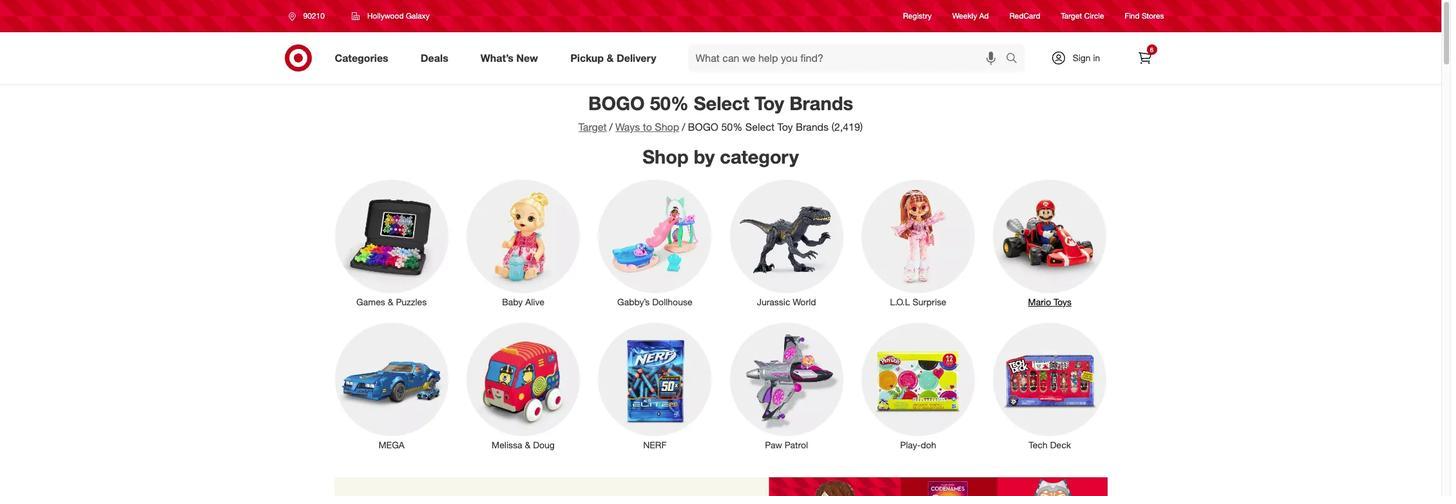Task type: vqa. For each thing, say whether or not it's contained in the screenshot.
NERF
yes



Task type: describe. For each thing, give the bounding box(es) containing it.
by
[[694, 145, 715, 168]]

world
[[793, 297, 817, 308]]

pickup
[[571, 51, 604, 64]]

0 vertical spatial toy
[[755, 92, 785, 115]]

2 / from the left
[[682, 121, 686, 133]]

1 vertical spatial toy
[[778, 121, 793, 133]]

doh
[[921, 440, 937, 451]]

baby alive
[[502, 297, 545, 308]]

circle
[[1085, 11, 1105, 21]]

categories link
[[324, 44, 405, 72]]

search button
[[1000, 44, 1031, 75]]

1 vertical spatial shop
[[643, 145, 689, 168]]

& for games
[[388, 297, 394, 308]]

to
[[643, 121, 652, 133]]

1 / from the left
[[610, 121, 613, 133]]

in
[[1094, 52, 1101, 63]]

0 vertical spatial select
[[694, 92, 750, 115]]

games & puzzles
[[357, 297, 427, 308]]

paw patrol
[[765, 440, 809, 451]]

target circle
[[1062, 11, 1105, 21]]

weekly ad
[[953, 11, 989, 21]]

0 horizontal spatial 50%
[[650, 92, 689, 115]]

surprise
[[913, 297, 947, 308]]

what's new link
[[470, 44, 555, 72]]

pickup & delivery
[[571, 51, 657, 64]]

what's new
[[481, 51, 538, 64]]

category
[[720, 145, 799, 168]]

play-
[[901, 440, 921, 451]]

gabby's dollhouse
[[618, 297, 693, 308]]

shop inside bogo 50% select toy brands target / ways to shop / bogo 50% select toy brands (2,419)
[[655, 121, 680, 133]]

weekly ad link
[[953, 11, 989, 22]]

jurassic
[[757, 297, 791, 308]]

& for melissa
[[525, 440, 531, 451]]

paw patrol link
[[721, 321, 853, 452]]

redcard
[[1010, 11, 1041, 21]]

l.o.l surprise
[[891, 297, 947, 308]]

0 vertical spatial brands
[[790, 92, 854, 115]]

puzzles
[[396, 297, 427, 308]]

gabby's dollhouse link
[[589, 177, 721, 309]]

sign in
[[1073, 52, 1101, 63]]

1 horizontal spatial 50%
[[722, 121, 743, 133]]

mega link
[[326, 321, 458, 452]]

shop by category
[[643, 145, 799, 168]]

advertisement region
[[334, 478, 1108, 496]]

hollywood
[[367, 11, 404, 21]]

find stores link
[[1125, 11, 1165, 22]]

baby alive link
[[458, 177, 589, 309]]

play-doh link
[[853, 321, 985, 452]]

bogo 50% select toy brands target / ways to shop / bogo 50% select toy brands (2,419)
[[579, 92, 863, 133]]

1 vertical spatial brands
[[796, 121, 829, 133]]

tech deck link
[[985, 321, 1116, 452]]

melissa & doug
[[492, 440, 555, 451]]

jurassic world link
[[721, 177, 853, 309]]

registry link
[[904, 11, 932, 22]]

pickup & delivery link
[[560, 44, 673, 72]]

jurassic world
[[757, 297, 817, 308]]

patrol
[[785, 440, 809, 451]]

new
[[517, 51, 538, 64]]

paw
[[765, 440, 783, 451]]

tech deck
[[1029, 440, 1072, 451]]

l.o.l surprise link
[[853, 177, 985, 309]]

stores
[[1142, 11, 1165, 21]]

tech
[[1029, 440, 1048, 451]]



Task type: locate. For each thing, give the bounding box(es) containing it.
& for pickup
[[607, 51, 614, 64]]

hollywood galaxy button
[[344, 5, 438, 28]]

hollywood galaxy
[[367, 11, 430, 21]]

mega
[[379, 440, 405, 451]]

mario toys link
[[985, 177, 1116, 309]]

l.o.l
[[891, 297, 911, 308]]

/ left ways
[[610, 121, 613, 133]]

/ right to
[[682, 121, 686, 133]]

toys
[[1054, 297, 1072, 308]]

find
[[1125, 11, 1140, 21]]

sign
[[1073, 52, 1091, 63]]

& left doug
[[525, 440, 531, 451]]

target link
[[579, 121, 607, 133]]

sign in link
[[1040, 44, 1121, 72]]

galaxy
[[406, 11, 430, 21]]

target left ways
[[579, 121, 607, 133]]

target inside target circle link
[[1062, 11, 1083, 21]]

bogo
[[589, 92, 645, 115], [688, 121, 719, 133]]

target inside bogo 50% select toy brands target / ways to shop / bogo 50% select toy brands (2,419)
[[579, 121, 607, 133]]

brands up (2,419)
[[790, 92, 854, 115]]

shop
[[655, 121, 680, 133], [643, 145, 689, 168]]

6
[[1151, 46, 1154, 54]]

select
[[694, 92, 750, 115], [746, 121, 775, 133]]

50% up the shop by category
[[722, 121, 743, 133]]

doug
[[533, 440, 555, 451]]

baby
[[502, 297, 523, 308]]

0 vertical spatial bogo
[[589, 92, 645, 115]]

1 vertical spatial &
[[388, 297, 394, 308]]

& right pickup
[[607, 51, 614, 64]]

target left circle
[[1062, 11, 1083, 21]]

select up category
[[746, 121, 775, 133]]

nerf link
[[589, 321, 721, 452]]

brands
[[790, 92, 854, 115], [796, 121, 829, 133]]

mario toys
[[1029, 297, 1072, 308]]

dollhouse
[[653, 297, 693, 308]]

toy
[[755, 92, 785, 115], [778, 121, 793, 133]]

delivery
[[617, 51, 657, 64]]

0 vertical spatial 50%
[[650, 92, 689, 115]]

bogo up by
[[688, 121, 719, 133]]

What can we help you find? suggestions appear below search field
[[688, 44, 1009, 72]]

1 vertical spatial target
[[579, 121, 607, 133]]

1 vertical spatial select
[[746, 121, 775, 133]]

categories
[[335, 51, 389, 64]]

90210 button
[[280, 5, 338, 28]]

1 horizontal spatial bogo
[[688, 121, 719, 133]]

find stores
[[1125, 11, 1165, 21]]

deals link
[[410, 44, 465, 72]]

melissa
[[492, 440, 523, 451]]

90210
[[303, 11, 325, 21]]

0 horizontal spatial target
[[579, 121, 607, 133]]

play-doh
[[901, 440, 937, 451]]

gabby's
[[618, 297, 650, 308]]

/
[[610, 121, 613, 133], [682, 121, 686, 133]]

50%
[[650, 92, 689, 115], [722, 121, 743, 133]]

deals
[[421, 51, 449, 64]]

2 vertical spatial &
[[525, 440, 531, 451]]

1 vertical spatial bogo
[[688, 121, 719, 133]]

select up the shop by category
[[694, 92, 750, 115]]

(2,419)
[[832, 121, 863, 133]]

6 link
[[1131, 44, 1160, 72]]

what's
[[481, 51, 514, 64]]

ad
[[980, 11, 989, 21]]

1 horizontal spatial /
[[682, 121, 686, 133]]

1 horizontal spatial target
[[1062, 11, 1083, 21]]

melissa & doug link
[[458, 321, 589, 452]]

0 horizontal spatial /
[[610, 121, 613, 133]]

1 vertical spatial 50%
[[722, 121, 743, 133]]

0 horizontal spatial &
[[388, 297, 394, 308]]

0 horizontal spatial bogo
[[589, 92, 645, 115]]

games & puzzles link
[[326, 177, 458, 309]]

bogo up ways
[[589, 92, 645, 115]]

0 vertical spatial &
[[607, 51, 614, 64]]

target circle link
[[1062, 11, 1105, 22]]

1 horizontal spatial &
[[525, 440, 531, 451]]

2 horizontal spatial &
[[607, 51, 614, 64]]

ways to shop link
[[616, 121, 680, 133]]

50% up to
[[650, 92, 689, 115]]

shop right to
[[655, 121, 680, 133]]

target
[[1062, 11, 1083, 21], [579, 121, 607, 133]]

registry
[[904, 11, 932, 21]]

brands left (2,419)
[[796, 121, 829, 133]]

games
[[357, 297, 385, 308]]

shop down to
[[643, 145, 689, 168]]

&
[[607, 51, 614, 64], [388, 297, 394, 308], [525, 440, 531, 451]]

redcard link
[[1010, 11, 1041, 22]]

0 vertical spatial target
[[1062, 11, 1083, 21]]

mario
[[1029, 297, 1052, 308]]

weekly
[[953, 11, 978, 21]]

nerf
[[644, 440, 667, 451]]

0 vertical spatial shop
[[655, 121, 680, 133]]

alive
[[526, 297, 545, 308]]

search
[[1000, 53, 1031, 65]]

deck
[[1051, 440, 1072, 451]]

ways
[[616, 121, 640, 133]]

& right games
[[388, 297, 394, 308]]



